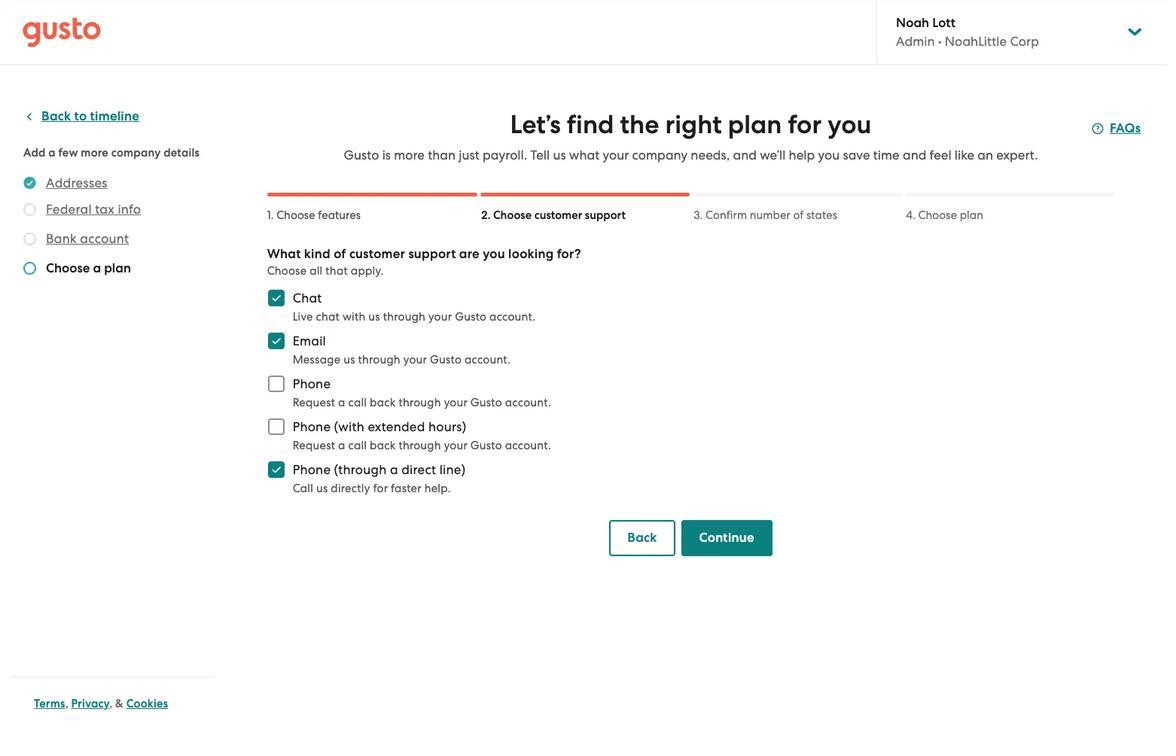 Task type: locate. For each thing, give the bounding box(es) containing it.
1 horizontal spatial and
[[903, 148, 927, 163]]

choose inside list
[[46, 261, 90, 277]]

lott
[[933, 15, 956, 31]]

1 vertical spatial plan
[[961, 209, 984, 222]]

company down the
[[633, 148, 688, 163]]

1 horizontal spatial more
[[394, 148, 425, 163]]

0 vertical spatial back
[[370, 396, 396, 410]]

is
[[382, 148, 391, 163]]

call
[[348, 396, 367, 410], [348, 439, 367, 453]]

a left few
[[48, 146, 56, 160]]

through up extended
[[399, 396, 441, 410]]

you inside what kind of customer support are you looking for? choose all that apply.
[[483, 246, 505, 262]]

your down "live chat with us through your gusto account."
[[404, 353, 427, 367]]

phone (with extended hours)
[[293, 420, 467, 435]]

a
[[48, 146, 56, 160], [93, 261, 101, 277], [338, 396, 346, 410], [338, 439, 346, 453], [390, 463, 398, 478]]

to
[[74, 109, 87, 124]]

1 vertical spatial request a call back through your gusto account.
[[293, 439, 552, 453]]

, left privacy "link" on the left of the page
[[65, 698, 68, 711]]

0 vertical spatial check image
[[23, 203, 36, 216]]

0 vertical spatial you
[[828, 109, 872, 140]]

1 horizontal spatial plan
[[728, 109, 782, 140]]

and
[[733, 148, 757, 163], [903, 148, 927, 163]]

0 vertical spatial plan
[[728, 109, 782, 140]]

back up phone (with extended hours)
[[370, 396, 396, 410]]

support down what
[[585, 209, 626, 222]]

home image
[[23, 17, 101, 47]]

1 and from the left
[[733, 148, 757, 163]]

1 phone from the top
[[293, 377, 331, 392]]

plan down 'like'
[[961, 209, 984, 222]]

2 vertical spatial plan
[[104, 261, 131, 277]]

and left feel
[[903, 148, 927, 163]]

0 horizontal spatial and
[[733, 148, 757, 163]]

us right message
[[344, 353, 355, 367]]

1 request a call back through your gusto account. from the top
[[293, 396, 552, 410]]

call up (with
[[348, 396, 367, 410]]

1 horizontal spatial customer
[[535, 209, 583, 222]]

you right are
[[483, 246, 505, 262]]

apply.
[[351, 264, 384, 278]]

for up the help
[[789, 109, 822, 140]]

phone
[[293, 377, 331, 392], [293, 420, 331, 435], [293, 463, 331, 478]]

for inside let's find the right plan for you gusto is more than just payroll. tell us what your company needs, and we'll help you save time and feel like an expert.
[[789, 109, 822, 140]]

you
[[828, 109, 872, 140], [819, 148, 840, 163], [483, 246, 505, 262]]

your up hours)
[[444, 396, 468, 410]]

0 horizontal spatial back
[[41, 109, 71, 124]]

choose for choose plan
[[919, 209, 958, 222]]

request a call back through your gusto account. up extended
[[293, 396, 552, 410]]

2 and from the left
[[903, 148, 927, 163]]

choose up what
[[277, 209, 315, 222]]

circle check image
[[23, 174, 36, 192]]

what kind of customer support are you looking for? choose all that apply.
[[267, 246, 582, 278]]

1 request from the top
[[293, 396, 335, 410]]

bank account button
[[46, 230, 129, 248]]

through up message us through your gusto account.
[[383, 310, 426, 324]]

support left are
[[409, 246, 456, 262]]

customer up apply.
[[350, 246, 405, 262]]

1 vertical spatial of
[[334, 246, 346, 262]]

1 vertical spatial check image
[[23, 262, 36, 275]]

choose down what
[[267, 264, 307, 278]]

1 call from the top
[[348, 396, 367, 410]]

request down (with
[[293, 439, 335, 453]]

choose down feel
[[919, 209, 958, 222]]

more right few
[[81, 146, 109, 160]]

customer up the for?
[[535, 209, 583, 222]]

you up save
[[828, 109, 872, 140]]

1 horizontal spatial ,
[[109, 698, 113, 711]]

call down (with
[[348, 439, 367, 453]]

1 vertical spatial support
[[409, 246, 456, 262]]

0 vertical spatial support
[[585, 209, 626, 222]]

account. for phone (with extended hours)
[[505, 439, 552, 453]]

check image down check image
[[23, 262, 36, 275]]

through
[[383, 310, 426, 324], [358, 353, 401, 367], [399, 396, 441, 410], [399, 439, 441, 453]]

choose
[[277, 209, 315, 222], [494, 209, 532, 222], [919, 209, 958, 222], [46, 261, 90, 277], [267, 264, 307, 278]]

terms
[[34, 698, 65, 711]]

with
[[343, 310, 366, 324]]

timeline
[[90, 109, 139, 124]]

through up direct
[[399, 439, 441, 453]]

through for phone (with extended hours)
[[399, 439, 441, 453]]

2 vertical spatial phone
[[293, 463, 331, 478]]

2 call from the top
[[348, 439, 367, 453]]

1 horizontal spatial of
[[794, 209, 804, 222]]

check image
[[23, 203, 36, 216], [23, 262, 36, 275]]

check image down the circle check image
[[23, 203, 36, 216]]

faster
[[391, 482, 422, 496]]

0 vertical spatial back
[[41, 109, 71, 124]]

0 horizontal spatial support
[[409, 246, 456, 262]]

your down hours)
[[444, 439, 468, 453]]

2 request a call back through your gusto account. from the top
[[293, 439, 552, 453]]

help.
[[425, 482, 451, 496]]

1 vertical spatial back
[[628, 530, 658, 546]]

1 vertical spatial request
[[293, 439, 335, 453]]

faqs button
[[1093, 120, 1142, 138]]

find
[[567, 109, 614, 140]]

phone down message
[[293, 377, 331, 392]]

back down phone (with extended hours)
[[370, 439, 396, 453]]

through for chat
[[383, 310, 426, 324]]

directly
[[331, 482, 370, 496]]

call for phone
[[348, 396, 367, 410]]

live chat with us through your gusto account.
[[293, 310, 536, 324]]

1 vertical spatial back
[[370, 439, 396, 453]]

corp
[[1011, 34, 1040, 49]]

2 request from the top
[[293, 439, 335, 453]]

company down timeline
[[111, 146, 161, 160]]

of up that at the top left of the page
[[334, 246, 346, 262]]

customer inside what kind of customer support are you looking for? choose all that apply.
[[350, 246, 405, 262]]

back
[[41, 109, 71, 124], [628, 530, 658, 546]]

back for back
[[628, 530, 658, 546]]

0 vertical spatial request a call back through your gusto account.
[[293, 396, 552, 410]]

needs,
[[691, 148, 730, 163]]

plan up the we'll
[[728, 109, 782, 140]]

request a call back through your gusto account. up direct
[[293, 439, 552, 453]]

call us directly for faster help.
[[293, 482, 451, 496]]

request for phone
[[293, 396, 335, 410]]

request a call back through your gusto account. for phone (with extended hours)
[[293, 439, 552, 453]]

what
[[267, 246, 301, 262]]

for
[[789, 109, 822, 140], [373, 482, 388, 496]]

of
[[794, 209, 804, 222], [334, 246, 346, 262]]

direct
[[402, 463, 437, 478]]

an
[[978, 148, 994, 163]]

choose down bank
[[46, 261, 90, 277]]

of left states
[[794, 209, 804, 222]]

federal
[[46, 202, 92, 217]]

2 vertical spatial you
[[483, 246, 505, 262]]

0 vertical spatial call
[[348, 396, 367, 410]]

choose for choose a plan
[[46, 261, 90, 277]]

phone left (with
[[293, 420, 331, 435]]

Chat checkbox
[[260, 282, 293, 315]]

request up (with
[[293, 396, 335, 410]]

Phone (with extended hours) checkbox
[[260, 411, 293, 444]]

back
[[370, 396, 396, 410], [370, 439, 396, 453]]

1 horizontal spatial for
[[789, 109, 822, 140]]

1 back from the top
[[370, 396, 396, 410]]

choose up looking
[[494, 209, 532, 222]]

request
[[293, 396, 335, 410], [293, 439, 335, 453]]

0 horizontal spatial for
[[373, 482, 388, 496]]

0 vertical spatial request
[[293, 396, 335, 410]]

request a call back through your gusto account. for phone
[[293, 396, 552, 410]]

0 vertical spatial customer
[[535, 209, 583, 222]]

back to timeline
[[41, 109, 139, 124]]

1 , from the left
[[65, 698, 68, 711]]

more
[[81, 146, 109, 160], [394, 148, 425, 163]]

plan inside let's find the right plan for you gusto is more than just payroll. tell us what your company needs, and we'll help you save time and feel like an expert.
[[728, 109, 782, 140]]

us right with at the top left of the page
[[369, 310, 380, 324]]

cookies button
[[126, 695, 168, 714]]

faqs
[[1111, 121, 1142, 136]]

1 horizontal spatial back
[[628, 530, 658, 546]]

1 vertical spatial customer
[[350, 246, 405, 262]]

plan down account
[[104, 261, 131, 277]]

plan
[[728, 109, 782, 140], [961, 209, 984, 222], [104, 261, 131, 277]]

0 horizontal spatial plan
[[104, 261, 131, 277]]

3 phone from the top
[[293, 463, 331, 478]]

request a call back through your gusto account.
[[293, 396, 552, 410], [293, 439, 552, 453]]

,
[[65, 698, 68, 711], [109, 698, 113, 711]]

0 vertical spatial for
[[789, 109, 822, 140]]

0 vertical spatial of
[[794, 209, 804, 222]]

more inside let's find the right plan for you gusto is more than just payroll. tell us what your company needs, and we'll help you save time and feel like an expert.
[[394, 148, 425, 163]]

phone up call
[[293, 463, 331, 478]]

you right the help
[[819, 148, 840, 163]]

feel
[[930, 148, 952, 163]]

back for phone (with extended hours)
[[370, 439, 396, 453]]

0 horizontal spatial customer
[[350, 246, 405, 262]]

0 horizontal spatial company
[[111, 146, 161, 160]]

1 vertical spatial you
[[819, 148, 840, 163]]

of inside what kind of customer support are you looking for? choose all that apply.
[[334, 246, 346, 262]]

more right is
[[394, 148, 425, 163]]

1 vertical spatial call
[[348, 439, 367, 453]]

your down what kind of customer support are you looking for? choose all that apply.
[[429, 310, 452, 324]]

phone for phone (through a direct line)
[[293, 463, 331, 478]]

, left the &
[[109, 698, 113, 711]]

your
[[603, 148, 629, 163], [429, 310, 452, 324], [404, 353, 427, 367], [444, 396, 468, 410], [444, 439, 468, 453]]

1 vertical spatial phone
[[293, 420, 331, 435]]

gusto for phone (with extended hours)
[[471, 439, 503, 453]]

your right what
[[603, 148, 629, 163]]

0 horizontal spatial of
[[334, 246, 346, 262]]

1 horizontal spatial company
[[633, 148, 688, 163]]

plan inside list
[[104, 261, 131, 277]]

a down account
[[93, 261, 101, 277]]

request for phone (with extended hours)
[[293, 439, 335, 453]]

gusto
[[344, 148, 379, 163], [455, 310, 487, 324], [430, 353, 462, 367], [471, 396, 503, 410], [471, 439, 503, 453]]

2 back from the top
[[370, 439, 396, 453]]

us right tell
[[553, 148, 566, 163]]

support
[[585, 209, 626, 222], [409, 246, 456, 262]]

and left the we'll
[[733, 148, 757, 163]]

0 vertical spatial phone
[[293, 377, 331, 392]]

help
[[789, 148, 815, 163]]

gusto for chat
[[455, 310, 487, 324]]

customer
[[535, 209, 583, 222], [350, 246, 405, 262]]

cookies
[[126, 698, 168, 711]]

for down phone (through a direct line)
[[373, 482, 388, 496]]

1 check image from the top
[[23, 203, 36, 216]]

0 horizontal spatial ,
[[65, 698, 68, 711]]

2 phone from the top
[[293, 420, 331, 435]]

a up 'faster'
[[390, 463, 398, 478]]



Task type: describe. For each thing, give the bounding box(es) containing it.
choose for choose features
[[277, 209, 315, 222]]

are
[[459, 246, 480, 262]]

continue button
[[682, 521, 773, 557]]

bank
[[46, 231, 77, 246]]

call
[[293, 482, 314, 496]]

choose plan
[[919, 209, 984, 222]]

chat
[[293, 291, 322, 306]]

expert.
[[997, 148, 1039, 163]]

save
[[843, 148, 871, 163]]

federal tax info
[[46, 202, 141, 217]]

bank account
[[46, 231, 129, 246]]

(through
[[334, 463, 387, 478]]

0 horizontal spatial more
[[81, 146, 109, 160]]

line)
[[440, 463, 466, 478]]

confirm number of states
[[706, 209, 838, 222]]

back for phone
[[370, 396, 396, 410]]

admin
[[897, 34, 936, 49]]

2 horizontal spatial plan
[[961, 209, 984, 222]]

time
[[874, 148, 900, 163]]

privacy link
[[71, 698, 109, 711]]

features
[[318, 209, 361, 222]]

support inside what kind of customer support are you looking for? choose all that apply.
[[409, 246, 456, 262]]

choose features
[[277, 209, 361, 222]]

a inside list
[[93, 261, 101, 277]]

number
[[750, 209, 791, 222]]

your for phone (with extended hours)
[[444, 439, 468, 453]]

states
[[807, 209, 838, 222]]

than
[[428, 148, 456, 163]]

continue
[[700, 530, 755, 546]]

(with
[[334, 420, 365, 435]]

noah lott admin • noahlittle corp
[[897, 15, 1040, 49]]

2 check image from the top
[[23, 262, 36, 275]]

account. for phone
[[505, 396, 552, 410]]

message
[[293, 353, 341, 367]]

let's
[[510, 109, 561, 140]]

tax
[[95, 202, 115, 217]]

phone for phone (with extended hours)
[[293, 420, 331, 435]]

through for phone
[[399, 396, 441, 410]]

Email checkbox
[[260, 325, 293, 358]]

message us through your gusto account.
[[293, 353, 511, 367]]

live
[[293, 310, 313, 324]]

terms link
[[34, 698, 65, 711]]

back for back to timeline
[[41, 109, 71, 124]]

gusto inside let's find the right plan for you gusto is more than just payroll. tell us what your company needs, and we'll help you save time and feel like an expert.
[[344, 148, 379, 163]]

&
[[115, 698, 124, 711]]

phone for phone
[[293, 377, 331, 392]]

kind
[[304, 246, 331, 262]]

account
[[80, 231, 129, 246]]

you for are
[[483, 246, 505, 262]]

back button
[[610, 521, 676, 557]]

what
[[570, 148, 600, 163]]

noahlittle
[[946, 34, 1008, 49]]

details
[[164, 146, 200, 160]]

email
[[293, 334, 326, 349]]

a down (with
[[338, 439, 346, 453]]

noah
[[897, 15, 930, 31]]

tell
[[531, 148, 550, 163]]

right
[[666, 109, 722, 140]]

addresses
[[46, 176, 108, 191]]

addresses button
[[46, 174, 108, 192]]

choose customer support
[[494, 209, 626, 222]]

check image
[[23, 233, 36, 246]]

us right call
[[316, 482, 328, 496]]

like
[[955, 148, 975, 163]]

for?
[[557, 246, 582, 262]]

Phone (through a direct line) checkbox
[[260, 454, 293, 487]]

Phone checkbox
[[260, 368, 293, 401]]

extended
[[368, 420, 425, 435]]

your for phone
[[444, 396, 468, 410]]

back to timeline button
[[23, 108, 139, 126]]

company inside let's find the right plan for you gusto is more than just payroll. tell us what your company needs, and we'll help you save time and feel like an expert.
[[633, 148, 688, 163]]

info
[[118, 202, 141, 217]]

through down with at the top left of the page
[[358, 353, 401, 367]]

•
[[939, 34, 942, 49]]

federal tax info button
[[46, 200, 141, 219]]

1 horizontal spatial support
[[585, 209, 626, 222]]

privacy
[[71, 698, 109, 711]]

us inside let's find the right plan for you gusto is more than just payroll. tell us what your company needs, and we'll help you save time and feel like an expert.
[[553, 148, 566, 163]]

account. for chat
[[490, 310, 536, 324]]

of for kind
[[334, 246, 346, 262]]

looking
[[509, 246, 554, 262]]

add a few more company details
[[23, 146, 200, 160]]

2 , from the left
[[109, 698, 113, 711]]

your inside let's find the right plan for you gusto is more than just payroll. tell us what your company needs, and we'll help you save time and feel like an expert.
[[603, 148, 629, 163]]

of for number
[[794, 209, 804, 222]]

a up (with
[[338, 396, 346, 410]]

hours)
[[429, 420, 467, 435]]

1 vertical spatial for
[[373, 482, 388, 496]]

choose a plan list
[[23, 174, 209, 281]]

choose for choose customer support
[[494, 209, 532, 222]]

just
[[459, 148, 480, 163]]

few
[[58, 146, 78, 160]]

terms , privacy , & cookies
[[34, 698, 168, 711]]

your for chat
[[429, 310, 452, 324]]

you for for
[[828, 109, 872, 140]]

the
[[621, 109, 660, 140]]

confirm
[[706, 209, 748, 222]]

call for phone (with extended hours)
[[348, 439, 367, 453]]

we'll
[[760, 148, 786, 163]]

chat
[[316, 310, 340, 324]]

payroll.
[[483, 148, 528, 163]]

that
[[326, 264, 348, 278]]

let's find the right plan for you gusto is more than just payroll. tell us what your company needs, and we'll help you save time and feel like an expert.
[[344, 109, 1039, 163]]

choose a plan
[[46, 261, 131, 277]]

phone (through a direct line)
[[293, 463, 466, 478]]

choose inside what kind of customer support are you looking for? choose all that apply.
[[267, 264, 307, 278]]

gusto for phone
[[471, 396, 503, 410]]

all
[[310, 264, 323, 278]]

add
[[23, 146, 46, 160]]



Task type: vqa. For each thing, say whether or not it's contained in the screenshot.
tools
no



